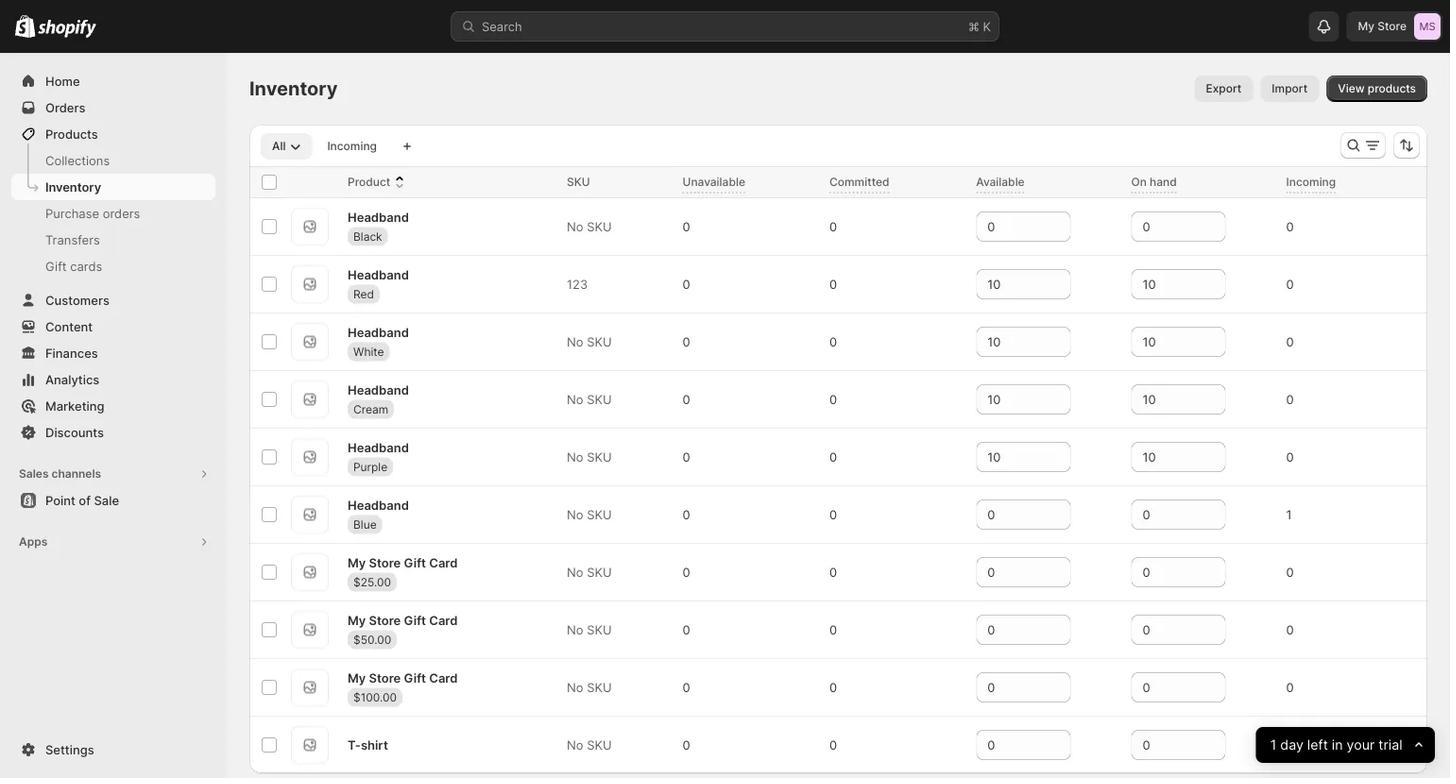 Task type: describe. For each thing, give the bounding box(es) containing it.
sku for headband black
[[587, 219, 612, 234]]

apps
[[19, 535, 47, 549]]

no sku for my store gift card $100.00
[[567, 680, 612, 695]]

headband link for headband purple
[[348, 438, 409, 457]]

shopify image
[[38, 19, 97, 38]]

headband link for headband cream
[[348, 380, 409, 399]]

sku for my store gift card $25.00
[[587, 565, 612, 580]]

discounts
[[45, 425, 104, 440]]

sales channels
[[19, 467, 101, 481]]

my store gift card link for my store gift card $50.00
[[348, 611, 458, 630]]

headband purple
[[348, 440, 409, 474]]

$100.00
[[353, 690, 397, 704]]

t-shirt
[[348, 738, 388, 752]]

cream link
[[348, 400, 394, 419]]

products
[[1368, 82, 1416, 95]]

tab list containing all
[[257, 132, 392, 160]]

0 vertical spatial inventory
[[249, 77, 338, 100]]

no for my store gift card $100.00
[[567, 680, 583, 695]]

content link
[[11, 314, 215, 340]]

headband link for headband blue
[[348, 496, 409, 515]]

incoming for incoming button
[[1286, 175, 1336, 189]]

headband black
[[348, 209, 409, 243]]

sku for headband purple
[[587, 450, 612, 464]]

red link
[[348, 285, 380, 303]]

1 day left in your trial
[[1270, 737, 1403, 753]]

my for my store gift card $100.00
[[348, 670, 366, 685]]

hand
[[1150, 175, 1177, 189]]

apps button
[[11, 529, 215, 555]]

black
[[353, 229, 382, 243]]

my for my store gift card $50.00
[[348, 613, 366, 627]]

purchase orders
[[45, 206, 140, 221]]

headband cream
[[348, 382, 409, 416]]

incoming link
[[316, 133, 388, 160]]

sku for my store gift card $100.00
[[587, 680, 612, 695]]

headband for headband cream
[[348, 382, 409, 397]]

$50.00
[[353, 633, 391, 646]]

export
[[1206, 82, 1242, 95]]

1 for 1 day left in your trial
[[1270, 737, 1277, 753]]

analytics
[[45, 372, 99, 387]]

home link
[[11, 68, 215, 94]]

store for my store gift card $25.00
[[369, 555, 401, 570]]

committed button
[[829, 173, 908, 192]]

sku for headband blue
[[587, 507, 612, 522]]

sale
[[94, 493, 119, 508]]

collections link
[[11, 147, 215, 174]]

no sku for my store gift card $50.00
[[567, 623, 612, 637]]

shopify image
[[15, 15, 35, 38]]

no for my store gift card $50.00
[[567, 623, 583, 637]]

orders link
[[11, 94, 215, 121]]

k
[[983, 19, 991, 34]]

finances link
[[11, 340, 215, 367]]

transfers
[[45, 232, 100, 247]]

store for my store
[[1378, 19, 1407, 33]]

incoming for incoming link
[[327, 139, 377, 153]]

t-shirt link
[[348, 736, 388, 755]]

in
[[1332, 737, 1343, 753]]

available
[[976, 175, 1025, 189]]

point of sale link
[[11, 487, 215, 514]]

headband for headband blue
[[348, 498, 409, 512]]

$25.00
[[353, 575, 391, 589]]

1 button
[[1279, 502, 1318, 528]]

white link
[[348, 342, 390, 361]]

blue
[[353, 517, 377, 531]]

on hand
[[1131, 175, 1177, 189]]

no sku for headband white
[[567, 334, 612, 349]]

my store gift card link for my store gift card $25.00
[[348, 553, 458, 572]]

view products link
[[1327, 76, 1427, 102]]

sales channels button
[[11, 461, 215, 487]]

marketing
[[45, 399, 104, 413]]

⌘ k
[[968, 19, 991, 34]]

black link
[[348, 227, 388, 246]]

committed
[[829, 175, 889, 189]]

no sku for headband purple
[[567, 450, 612, 464]]

$50.00 link
[[348, 630, 397, 649]]

home
[[45, 74, 80, 88]]

unavailable button
[[683, 173, 764, 192]]

content
[[45, 319, 93, 334]]

import button
[[1260, 76, 1319, 102]]

purchase orders link
[[11, 200, 215, 227]]

transfers link
[[11, 227, 215, 253]]

settings
[[45, 742, 94, 757]]

cards
[[70, 259, 102, 273]]

trial
[[1379, 737, 1403, 753]]

purple
[[353, 460, 388, 474]]

sku button
[[567, 173, 609, 192]]

view products
[[1338, 82, 1416, 95]]

point of sale button
[[0, 487, 227, 514]]

$100.00 link
[[348, 688, 402, 707]]

incoming button
[[1286, 173, 1355, 192]]

headband link for headband black
[[348, 208, 409, 226]]

view
[[1338, 82, 1365, 95]]

gift for my store gift card $100.00
[[404, 670, 426, 685]]



Task type: locate. For each thing, give the bounding box(es) containing it.
my
[[1358, 19, 1375, 33], [348, 555, 366, 570], [348, 613, 366, 627], [348, 670, 366, 685]]

sku for headband cream
[[587, 392, 612, 407]]

store for my store gift card $100.00
[[369, 670, 401, 685]]

0 vertical spatial card
[[429, 555, 458, 570]]

headband up white
[[348, 325, 409, 339]]

gift down headband blue
[[404, 555, 426, 570]]

orders
[[103, 206, 140, 221]]

my store gift card link up $25.00 in the left of the page
[[348, 553, 458, 572]]

1 for 1
[[1286, 507, 1292, 522]]

gift left cards at the top left of the page
[[45, 259, 67, 273]]

card down my store gift card $50.00
[[429, 670, 458, 685]]

gift down my store gift card $50.00
[[404, 670, 426, 685]]

2 no sku from the top
[[567, 334, 612, 349]]

headband link up white
[[348, 323, 409, 342]]

headband link up the red
[[348, 265, 409, 284]]

8 no sku from the top
[[567, 680, 612, 695]]

headband link up blue
[[348, 496, 409, 515]]

collections
[[45, 153, 110, 168]]

gift
[[45, 259, 67, 273], [404, 555, 426, 570], [404, 613, 426, 627], [404, 670, 426, 685]]

2 headband from the top
[[348, 267, 409, 282]]

my up $50.00
[[348, 613, 366, 627]]

customers
[[45, 293, 110, 307]]

1 no from the top
[[567, 219, 583, 234]]

export button
[[1194, 76, 1253, 102]]

5 headband link from the top
[[348, 438, 409, 457]]

headband link
[[348, 208, 409, 226], [348, 265, 409, 284], [348, 323, 409, 342], [348, 380, 409, 399], [348, 438, 409, 457], [348, 496, 409, 515]]

0 button
[[675, 213, 717, 240], [822, 213, 863, 240], [1279, 213, 1320, 240], [675, 271, 717, 298], [822, 271, 863, 298], [1279, 271, 1320, 298], [675, 329, 717, 355], [822, 329, 863, 355], [1279, 329, 1320, 355], [675, 386, 717, 413], [822, 386, 863, 413], [1279, 386, 1320, 413], [675, 444, 717, 470], [822, 444, 863, 470], [1279, 444, 1320, 470], [675, 502, 717, 528], [822, 502, 863, 528], [675, 559, 717, 586], [822, 559, 863, 586], [1279, 559, 1320, 586], [675, 617, 717, 643], [822, 617, 863, 643], [1279, 617, 1320, 643], [675, 674, 717, 701], [822, 674, 863, 701], [1279, 674, 1320, 701], [675, 732, 717, 759], [822, 732, 863, 759]]

headband white
[[348, 325, 409, 358]]

gift cards link
[[11, 253, 215, 280]]

headband link up black
[[348, 208, 409, 226]]

discounts link
[[11, 419, 215, 446]]

card up my store gift card $50.00
[[429, 555, 458, 570]]

point of sale
[[45, 493, 119, 508]]

search
[[482, 19, 522, 34]]

store left my store icon
[[1378, 19, 1407, 33]]

gift inside my store gift card $100.00
[[404, 670, 426, 685]]

my left my store icon
[[1358, 19, 1375, 33]]

sku inside button
[[567, 175, 590, 189]]

my store gift card $100.00
[[348, 670, 458, 704]]

day
[[1280, 737, 1304, 753]]

9 no from the top
[[567, 738, 583, 752]]

sku
[[567, 175, 590, 189], [587, 219, 612, 234], [587, 334, 612, 349], [587, 392, 612, 407], [587, 450, 612, 464], [587, 507, 612, 522], [587, 565, 612, 580], [587, 623, 612, 637], [587, 680, 612, 695], [587, 738, 612, 752]]

my store image
[[1414, 13, 1441, 40]]

None number field
[[976, 212, 1042, 242], [1131, 212, 1197, 242], [976, 269, 1042, 299], [1131, 269, 1197, 299], [976, 327, 1042, 357], [1131, 327, 1197, 357], [976, 384, 1042, 415], [1131, 384, 1197, 415], [976, 442, 1042, 472], [1131, 442, 1197, 472], [976, 500, 1042, 530], [1131, 500, 1197, 530], [976, 557, 1042, 588], [1131, 557, 1197, 588], [976, 615, 1042, 645], [1131, 615, 1197, 645], [976, 673, 1042, 703], [1131, 673, 1197, 703], [976, 730, 1042, 760], [1131, 730, 1197, 760], [976, 212, 1042, 242], [1131, 212, 1197, 242], [976, 269, 1042, 299], [1131, 269, 1197, 299], [976, 327, 1042, 357], [1131, 327, 1197, 357], [976, 384, 1042, 415], [1131, 384, 1197, 415], [976, 442, 1042, 472], [1131, 442, 1197, 472], [976, 500, 1042, 530], [1131, 500, 1197, 530], [976, 557, 1042, 588], [1131, 557, 1197, 588], [976, 615, 1042, 645], [1131, 615, 1197, 645], [976, 673, 1042, 703], [1131, 673, 1197, 703], [976, 730, 1042, 760], [1131, 730, 1197, 760]]

1 vertical spatial 1
[[1270, 737, 1277, 753]]

gift cards
[[45, 259, 102, 273]]

5 headband from the top
[[348, 440, 409, 455]]

my store gift card link up $50.00
[[348, 611, 458, 630]]

products
[[45, 127, 98, 141]]

4 headband link from the top
[[348, 380, 409, 399]]

blue link
[[348, 515, 382, 534]]

sku for headband white
[[587, 334, 612, 349]]

no for headband cream
[[567, 392, 583, 407]]

inventory
[[249, 77, 338, 100], [45, 179, 101, 194]]

headband for headband black
[[348, 209, 409, 224]]

0 horizontal spatial 1
[[1270, 737, 1277, 753]]

products link
[[11, 121, 215, 147]]

my store gift card link for my store gift card $100.00
[[348, 669, 458, 687]]

on
[[1131, 175, 1147, 189]]

1 my store gift card link from the top
[[348, 553, 458, 572]]

store
[[1378, 19, 1407, 33], [369, 555, 401, 570], [369, 613, 401, 627], [369, 670, 401, 685]]

no for headband white
[[567, 334, 583, 349]]

headband link up cream in the left of the page
[[348, 380, 409, 399]]

1 vertical spatial my store gift card link
[[348, 611, 458, 630]]

9 no sku from the top
[[567, 738, 612, 752]]

0 vertical spatial 1
[[1286, 507, 1292, 522]]

1
[[1286, 507, 1292, 522], [1270, 737, 1277, 753]]

headband
[[348, 209, 409, 224], [348, 267, 409, 282], [348, 325, 409, 339], [348, 382, 409, 397], [348, 440, 409, 455], [348, 498, 409, 512]]

headband up cream in the left of the page
[[348, 382, 409, 397]]

sku for my store gift card $50.00
[[587, 623, 612, 637]]

store up $50.00
[[369, 613, 401, 627]]

analytics link
[[11, 367, 215, 393]]

1 day left in your trial button
[[1256, 727, 1435, 763]]

no for headband black
[[567, 219, 583, 234]]

all
[[272, 139, 286, 153]]

no for headband purple
[[567, 450, 583, 464]]

my up $100.00
[[348, 670, 366, 685]]

1 headband from the top
[[348, 209, 409, 224]]

cream
[[353, 402, 388, 416]]

2 headband link from the top
[[348, 265, 409, 284]]

gift down my store gift card $25.00
[[404, 613, 426, 627]]

headband for headband purple
[[348, 440, 409, 455]]

no sku for my store gift card $25.00
[[567, 565, 612, 580]]

t-
[[348, 738, 361, 752]]

on hand button
[[1131, 173, 1196, 192]]

my store
[[1358, 19, 1407, 33]]

no for my store gift card $25.00
[[567, 565, 583, 580]]

headband up the red
[[348, 267, 409, 282]]

3 headband link from the top
[[348, 323, 409, 342]]

no sku
[[567, 219, 612, 234], [567, 334, 612, 349], [567, 392, 612, 407], [567, 450, 612, 464], [567, 507, 612, 522], [567, 565, 612, 580], [567, 623, 612, 637], [567, 680, 612, 695], [567, 738, 612, 752]]

headband link for headband red
[[348, 265, 409, 284]]

purchase
[[45, 206, 99, 221]]

my for my store
[[1358, 19, 1375, 33]]

1 headband link from the top
[[348, 208, 409, 226]]

2 card from the top
[[429, 613, 458, 627]]

headband for headband white
[[348, 325, 409, 339]]

⌘
[[968, 19, 979, 34]]

card for my store gift card $25.00
[[429, 555, 458, 570]]

3 no from the top
[[567, 392, 583, 407]]

headband link up purple
[[348, 438, 409, 457]]

5 no sku from the top
[[567, 507, 612, 522]]

my inside my store gift card $50.00
[[348, 613, 366, 627]]

headband up purple
[[348, 440, 409, 455]]

no sku for headband blue
[[567, 507, 612, 522]]

store inside my store gift card $100.00
[[369, 670, 401, 685]]

my inside my store gift card $25.00
[[348, 555, 366, 570]]

2 no from the top
[[567, 334, 583, 349]]

store inside my store gift card $50.00
[[369, 613, 401, 627]]

1 horizontal spatial incoming
[[1286, 175, 1336, 189]]

8 no from the top
[[567, 680, 583, 695]]

1 horizontal spatial 1
[[1286, 507, 1292, 522]]

inventory link
[[11, 174, 215, 200]]

headband blue
[[348, 498, 409, 531]]

card for my store gift card $50.00
[[429, 613, 458, 627]]

no
[[567, 219, 583, 234], [567, 334, 583, 349], [567, 392, 583, 407], [567, 450, 583, 464], [567, 507, 583, 522], [567, 565, 583, 580], [567, 623, 583, 637], [567, 680, 583, 695], [567, 738, 583, 752]]

import
[[1272, 82, 1308, 95]]

my inside my store gift card $100.00
[[348, 670, 366, 685]]

customers link
[[11, 287, 215, 314]]

card inside my store gift card $50.00
[[429, 613, 458, 627]]

0 vertical spatial incoming
[[327, 139, 377, 153]]

my store gift card link
[[348, 553, 458, 572], [348, 611, 458, 630], [348, 669, 458, 687]]

headband for headband red
[[348, 267, 409, 282]]

gift inside my store gift card $50.00
[[404, 613, 426, 627]]

5 no from the top
[[567, 507, 583, 522]]

3 my store gift card link from the top
[[348, 669, 458, 687]]

4 no sku from the top
[[567, 450, 612, 464]]

store up $100.00
[[369, 670, 401, 685]]

red
[[353, 287, 374, 301]]

no sku for headband black
[[567, 219, 612, 234]]

incoming inside button
[[1286, 175, 1336, 189]]

store for my store gift card $50.00
[[369, 613, 401, 627]]

0 horizontal spatial incoming
[[327, 139, 377, 153]]

6 no sku from the top
[[567, 565, 612, 580]]

headband up blue
[[348, 498, 409, 512]]

product
[[348, 175, 390, 189]]

$25.00 link
[[348, 573, 397, 592]]

my for my store gift card $25.00
[[348, 555, 366, 570]]

3 headband from the top
[[348, 325, 409, 339]]

point
[[45, 493, 75, 508]]

gift inside my store gift card $25.00
[[404, 555, 426, 570]]

6 headband link from the top
[[348, 496, 409, 515]]

incoming
[[327, 139, 377, 153], [1286, 175, 1336, 189]]

6 no from the top
[[567, 565, 583, 580]]

store up $25.00 in the left of the page
[[369, 555, 401, 570]]

0 vertical spatial my store gift card link
[[348, 553, 458, 572]]

settings link
[[11, 737, 215, 763]]

1 vertical spatial inventory
[[45, 179, 101, 194]]

headband up black
[[348, 209, 409, 224]]

3 card from the top
[[429, 670, 458, 685]]

left
[[1307, 737, 1328, 753]]

white
[[353, 345, 384, 358]]

inventory up all dropdown button
[[249, 77, 338, 100]]

purple link
[[348, 457, 393, 476]]

my store gift card $50.00
[[348, 613, 458, 646]]

no for headband blue
[[567, 507, 583, 522]]

marketing link
[[11, 393, 215, 419]]

store inside my store gift card $25.00
[[369, 555, 401, 570]]

sales
[[19, 467, 49, 481]]

my store gift card $25.00
[[348, 555, 458, 589]]

7 no from the top
[[567, 623, 583, 637]]

1 vertical spatial card
[[429, 613, 458, 627]]

shirt
[[361, 738, 388, 752]]

orders
[[45, 100, 85, 115]]

4 no from the top
[[567, 450, 583, 464]]

my store gift card link up $100.00
[[348, 669, 458, 687]]

1 card from the top
[[429, 555, 458, 570]]

available button
[[976, 173, 1044, 192]]

card
[[429, 555, 458, 570], [429, 613, 458, 627], [429, 670, 458, 685]]

0 horizontal spatial inventory
[[45, 179, 101, 194]]

my up $25.00 in the left of the page
[[348, 555, 366, 570]]

channels
[[51, 467, 101, 481]]

card inside my store gift card $100.00
[[429, 670, 458, 685]]

1 no sku from the top
[[567, 219, 612, 234]]

2 vertical spatial my store gift card link
[[348, 669, 458, 687]]

2 my store gift card link from the top
[[348, 611, 458, 630]]

4 headband from the top
[[348, 382, 409, 397]]

of
[[79, 493, 91, 508]]

headband link for headband white
[[348, 323, 409, 342]]

your
[[1347, 737, 1375, 753]]

card for my store gift card $100.00
[[429, 670, 458, 685]]

3 no sku from the top
[[567, 392, 612, 407]]

inventory inside "link"
[[45, 179, 101, 194]]

card down my store gift card $25.00
[[429, 613, 458, 627]]

tab list
[[257, 132, 392, 160]]

gift for my store gift card $25.00
[[404, 555, 426, 570]]

7 no sku from the top
[[567, 623, 612, 637]]

headband red
[[348, 267, 409, 301]]

6 headband from the top
[[348, 498, 409, 512]]

product button
[[348, 173, 409, 192]]

card inside my store gift card $25.00
[[429, 555, 458, 570]]

2 vertical spatial card
[[429, 670, 458, 685]]

all button
[[261, 133, 312, 160]]

gift for my store gift card $50.00
[[404, 613, 426, 627]]

1 vertical spatial incoming
[[1286, 175, 1336, 189]]

inventory up the purchase on the left
[[45, 179, 101, 194]]

1 horizontal spatial inventory
[[249, 77, 338, 100]]

no sku for headband cream
[[567, 392, 612, 407]]



Task type: vqa. For each thing, say whether or not it's contained in the screenshot.


